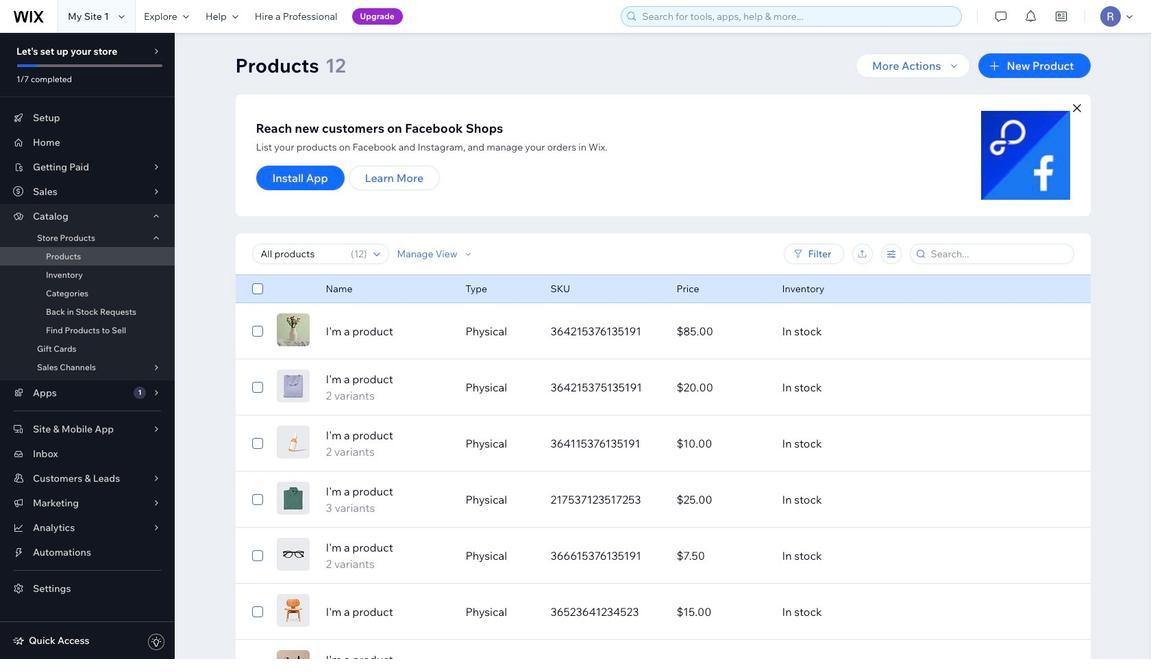 Task type: vqa. For each thing, say whether or not it's contained in the screenshot.
Drag My Portfolio. icon at the left of the page
no



Task type: describe. For each thing, give the bounding box(es) containing it.
Search... field
[[927, 245, 1069, 264]]

sidebar element
[[0, 33, 175, 660]]

Search for tools, apps, help & more... field
[[638, 7, 957, 26]]



Task type: locate. For each thing, give the bounding box(es) containing it.
None checkbox
[[252, 281, 263, 297], [252, 492, 263, 508], [252, 604, 263, 621], [252, 281, 263, 297], [252, 492, 263, 508], [252, 604, 263, 621]]

reach new customers on facebook shops image
[[981, 111, 1070, 200]]

Unsaved view field
[[257, 245, 347, 264]]

None checkbox
[[252, 323, 263, 340], [252, 380, 263, 396], [252, 436, 263, 452], [252, 548, 263, 565], [252, 323, 263, 340], [252, 380, 263, 396], [252, 436, 263, 452], [252, 548, 263, 565]]



